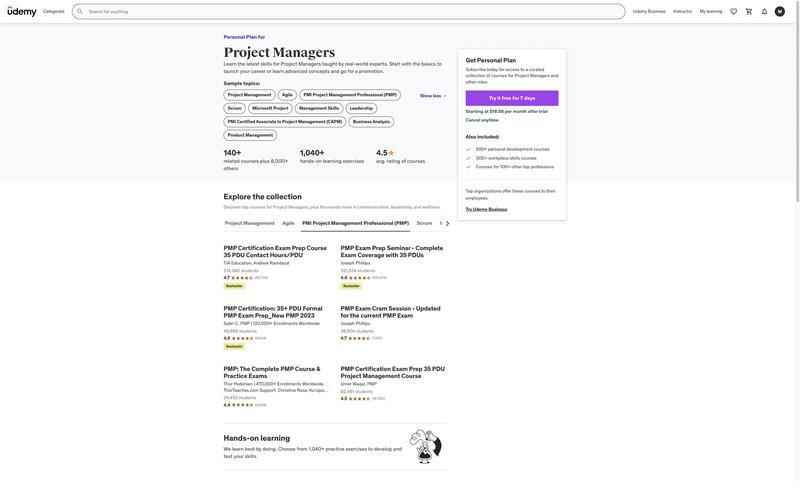 Task type: vqa. For each thing, say whether or not it's contained in the screenshot.


Task type: describe. For each thing, give the bounding box(es) containing it.
&
[[316, 365, 320, 373]]

certification:
[[238, 304, 275, 312]]

included:
[[477, 133, 500, 140]]

rating
[[387, 158, 400, 164]]

udemy business link
[[630, 4, 670, 19]]

days
[[524, 95, 535, 101]]

for left 100+
[[494, 164, 499, 170]]

agile for agile 'button'
[[282, 220, 295, 226]]

3608 reviews element
[[255, 403, 267, 408]]

umer
[[341, 381, 352, 387]]

0 horizontal spatial personal
[[224, 34, 245, 40]]

project inside pmi project management professional (pmp) link
[[313, 92, 328, 98]]

- for complete
[[412, 244, 414, 252]]

project inside pmp certification exam prep 35 pdu project management course umer waqar, pmp 82,481 students
[[341, 372, 361, 380]]

(pmp) for pmi project management professional (pmp) button
[[395, 220, 409, 226]]

world
[[356, 61, 368, 67]]

for right today
[[499, 66, 505, 72]]

also
[[466, 133, 476, 140]]

courses up professions
[[534, 146, 550, 152]]

course for prep
[[307, 244, 327, 252]]

0 vertical spatial plan
[[246, 34, 257, 40]]

(pmp) for pmi project management professional (pmp) link
[[384, 92, 397, 98]]

joseph for for
[[341, 321, 355, 326]]

0 vertical spatial in
[[277, 119, 281, 125]]

$16.58
[[490, 108, 504, 114]]

product
[[228, 132, 245, 138]]

a inside get personal plan subscribe today for access to a curated collection of courses for project managers and other roles.
[[526, 66, 528, 72]]

shopping cart with 0 items image
[[746, 8, 753, 15]]

managers inside get personal plan subscribe today for access to a curated collection of courses for project managers and other roles.
[[530, 73, 550, 79]]

real-
[[345, 61, 356, 67]]

try it free for 7 days
[[489, 95, 535, 101]]

pdu inside "pmp certification: 35+ pdu formal pmp exam prep_new pmp 2023 sabri c. pmp | 120,000+ enrollments worldwide 49,866 students"
[[289, 304, 302, 312]]

(64,729)
[[255, 276, 268, 280]]

to inside the top organizations offer these courses to their employees.
[[541, 188, 545, 194]]

plan inside get personal plan subscribe today for access to a curated collection of courses for project managers and other roles.
[[503, 56, 516, 64]]

pmi certified associate in project management (capm) link
[[224, 116, 346, 127]]

from
[[297, 446, 308, 452]]

students inside pmp certification exam prep course 35 pdu contact hours/pdu tia education, andrew ramdayal 214,580 students
[[241, 268, 259, 274]]

experts.
[[370, 61, 388, 67]]

udemy inside 'link'
[[633, 8, 647, 14]]

project inside microsoft project link
[[273, 105, 288, 111]]

120,000+
[[253, 321, 273, 326]]

4.7 for pmp exam cram session - updated for the current pmp exam
[[341, 335, 347, 341]]

with inside the pmp exam prep seminar - complete exam coverage with 35 pdus joseph phillips 321,534 students
[[386, 251, 398, 259]]

my
[[700, 8, 706, 14]]

49,866
[[224, 328, 238, 334]]

project inside microsoft project button
[[464, 220, 481, 226]]

(9,044)
[[255, 336, 266, 340]]

321,534
[[341, 268, 357, 274]]

- for updated
[[412, 304, 415, 312]]

project managers
[[224, 45, 335, 61]]

plus inside 140+ related courses plus 8,000+ others
[[260, 158, 270, 164]]

organizations
[[474, 188, 501, 194]]

214,580
[[224, 268, 240, 274]]

microsoft for microsoft project link
[[252, 105, 272, 111]]

8,000+
[[271, 158, 288, 164]]

top for collection
[[242, 204, 249, 210]]

for right latest at the left of the page
[[273, 61, 280, 67]]

project inside project management button
[[225, 220, 242, 226]]

in inside 'explore the collection discover top courses for project managers, plus thousands more in communication, leadership, and wellness.'
[[353, 204, 357, 210]]

prep for 35
[[409, 365, 423, 373]]

4.7 for pmp certification exam prep course 35 pdu contact hours/pdu
[[224, 275, 230, 281]]

learning inside "link"
[[707, 8, 723, 14]]

pmp inside pmp: the complete pmp course & practice exams
[[281, 365, 294, 373]]

curated
[[529, 66, 545, 72]]

next image
[[443, 218, 453, 229]]

courses inside get personal plan subscribe today for access to a curated collection of courses for project managers and other roles.
[[491, 73, 507, 79]]

concepts
[[309, 68, 330, 74]]

submit search image
[[76, 8, 84, 15]]

1,040+ inside 1,040+ hands-on learning exercises
[[300, 148, 324, 158]]

learn
[[224, 61, 237, 67]]

pmp certification: 35+ pdu formal pmp exam prep_new pmp 2023 link
[[224, 304, 331, 319]]

managers up advanced
[[273, 45, 335, 61]]

pmi project management professional (pmp) for pmi project management professional (pmp) link
[[304, 92, 397, 98]]

instructor
[[674, 8, 692, 14]]

starting
[[466, 108, 484, 114]]

associate
[[256, 119, 276, 125]]

a inside learn the latest skills for project managers taught by real-world experts. start with the basics to launch your career or learn advanced concepts and go for a promotion.
[[355, 68, 358, 74]]

tab navigation element
[[224, 216, 483, 232]]

personal plan for
[[224, 34, 265, 40]]

project management button
[[224, 216, 276, 231]]

the inside 'explore the collection discover top courses for project managers, plus thousands more in communication, leadership, and wellness.'
[[253, 192, 265, 202]]

seminar
[[387, 244, 411, 252]]

courses inside the top organizations offer these courses to their employees.
[[525, 188, 540, 194]]

management inside product management link
[[246, 132, 273, 138]]

project management for project management "link"
[[228, 92, 271, 98]]

wishlist image
[[730, 8, 738, 15]]

pmp: the complete pmp course & practice exams
[[224, 365, 320, 380]]

pdus
[[408, 251, 424, 259]]

collection inside 'explore the collection discover top courses for project managers, plus thousands more in communication, leadership, and wellness.'
[[266, 192, 302, 202]]

24,432
[[224, 395, 238, 401]]

project inside pmi certified associate in project management (capm) link
[[282, 119, 297, 125]]

try udemy business
[[466, 206, 508, 212]]

management inside project management button
[[243, 220, 275, 226]]

1,040+ hands-on learning exercises
[[300, 148, 364, 164]]

by inside hands-on learning we learn best by doing. choose from 1,040+ practice exercises to develop and test your skills.
[[256, 446, 262, 452]]

learn inside learn the latest skills for project managers taught by real-world experts. start with the basics to launch your career or learn advanced concepts and go for a promotion.
[[273, 68, 284, 74]]

pmi certified associate in project management (capm)
[[228, 119, 342, 125]]

7047 reviews element
[[372, 336, 382, 341]]

140+ related courses plus 8,000+ others
[[224, 148, 288, 171]]

agile link
[[278, 89, 297, 100]]

4.6 for pmp exam prep seminar - complete exam coverage with 35 pdus
[[341, 275, 347, 281]]

pmi for pmi project management professional (pmp) button
[[302, 220, 312, 226]]

management inside management skills link
[[299, 105, 327, 111]]

(3,608)
[[255, 403, 267, 407]]

to inside learn the latest skills for project managers taught by real-world experts. start with the basics to launch your career or learn advanced concepts and go for a promotion.
[[437, 61, 442, 67]]

scrum button
[[415, 216, 434, 231]]

get personal plan subscribe today for access to a curated collection of courses for project managers and other roles.
[[466, 56, 559, 85]]

managers inside learn the latest skills for project managers taught by real-world experts. start with the basics to launch your career or learn advanced concepts and go for a promotion.
[[299, 61, 321, 67]]

we
[[224, 446, 231, 452]]

and inside 'explore the collection discover top courses for project managers, plus thousands more in communication, leadership, and wellness.'
[[414, 204, 421, 210]]

learn inside hands-on learning we learn best by doing. choose from 1,040+ practice exercises to develop and test your skills.
[[232, 446, 244, 452]]

communication,
[[358, 204, 390, 210]]

management inside pmp certification exam prep 35 pdu project management course umer waqar, pmp 82,481 students
[[363, 372, 400, 380]]

waqar,
[[353, 381, 366, 387]]

Search for anything text field
[[88, 6, 618, 17]]

(capm)
[[327, 119, 342, 125]]

employees.
[[466, 195, 489, 201]]

skills inside learn the latest skills for project managers taught by real-world experts. start with the basics to launch your career or learn advanced concepts and go for a promotion.
[[261, 61, 272, 67]]

complete inside the pmp exam prep seminar - complete exam coverage with 35 pdus joseph phillips 321,534 students
[[416, 244, 443, 252]]

latest
[[247, 61, 259, 67]]

management inside pmi certified associate in project management (capm) link
[[298, 119, 326, 125]]

scrum for scrum button
[[417, 220, 432, 226]]

m
[[778, 9, 782, 14]]

personal
[[488, 146, 506, 152]]

to inside hands-on learning we learn best by doing. choose from 1,040+ practice exercises to develop and test your skills.
[[368, 446, 373, 452]]

exam inside pmp certification exam prep 35 pdu project management course umer waqar, pmp 82,481 students
[[392, 365, 408, 373]]

pmp exam prep seminar - complete exam coverage with 35 pdus link
[[341, 244, 448, 259]]

sample topics:
[[224, 80, 260, 86]]

courses down development on the top right of page
[[521, 155, 537, 161]]

for down the real-
[[348, 68, 354, 74]]

learn the latest skills for project managers taught by real-world experts. start with the basics to launch your career or learn advanced concepts and go for a promotion.
[[224, 61, 442, 74]]

hands-
[[224, 433, 250, 443]]

project management for project management button at the left top of the page
[[225, 220, 275, 226]]

35 inside pmp certification exam prep 35 pdu project management course umer waqar, pmp 82,481 students
[[424, 365, 431, 373]]

students inside "pmp certification: 35+ pdu formal pmp exam prep_new pmp 2023 sabri c. pmp | 120,000+ enrollments worldwide 49,866 students"
[[239, 328, 257, 334]]

the left basics
[[413, 61, 420, 67]]

students inside pmp exam cram session - updated for the current pmp exam joseph phillips 38,504 students
[[356, 328, 374, 334]]

(100,473)
[[372, 276, 387, 280]]

0 vertical spatial 4.5
[[376, 148, 388, 158]]

offer
[[502, 188, 511, 194]]

top organizations offer these courses to their employees.
[[466, 188, 556, 201]]

try for try it free for 7 days
[[489, 95, 496, 101]]

pmp inside pmp certification exam prep course 35 pdu contact hours/pdu tia education, andrew ramdayal 214,580 students
[[224, 244, 237, 252]]

free
[[502, 95, 511, 101]]

starting at $16.58 per month after trial cancel anytime
[[466, 108, 548, 123]]

bestseller for pmp certification: 35+ pdu formal pmp exam prep_new pmp 2023
[[226, 344, 243, 349]]

course inside pmp certification exam prep 35 pdu project management course umer waqar, pmp 82,481 students
[[402, 372, 422, 380]]

explore
[[224, 192, 251, 202]]

300+ workplace skills courses
[[476, 155, 537, 161]]

on inside 1,040+ hands-on learning exercises
[[316, 158, 322, 164]]

students inside the pmp exam prep seminar - complete exam coverage with 35 pdus joseph phillips 321,534 students
[[358, 268, 375, 274]]

100+
[[500, 164, 511, 170]]

develop
[[374, 446, 392, 452]]

certification for management
[[355, 365, 391, 373]]

bestseller for pmp certification exam prep course 35 pdu contact hours/pdu
[[226, 284, 243, 288]]

microsoft project button
[[439, 216, 483, 231]]

to inside get personal plan subscribe today for access to a curated collection of courses for project managers and other roles.
[[521, 66, 525, 72]]

session
[[389, 304, 411, 312]]

pdu inside pmp certification exam prep 35 pdu project management course umer waqar, pmp 82,481 students
[[432, 365, 445, 373]]

roles.
[[478, 79, 488, 85]]

pmp certification: 35+ pdu formal pmp exam prep_new pmp 2023 sabri c. pmp | 120,000+ enrollments worldwide 49,866 students
[[224, 304, 323, 334]]

the inside pmp exam cram session - updated for the current pmp exam joseph phillips 38,504 students
[[350, 312, 359, 319]]

students up (3,608)
[[239, 395, 256, 401]]

anytime
[[482, 117, 499, 123]]

development
[[507, 146, 533, 152]]

career
[[251, 68, 266, 74]]

try udemy business link
[[466, 202, 508, 212]]

today
[[487, 66, 498, 72]]

product management link
[[224, 130, 277, 141]]

course for pmp
[[295, 365, 315, 373]]

month
[[513, 108, 527, 114]]

and inside learn the latest skills for project managers taught by real-world experts. start with the basics to launch your career or learn advanced concepts and go for a promotion.
[[331, 68, 339, 74]]

phillips for the
[[356, 321, 370, 326]]

9044 reviews element
[[255, 336, 266, 341]]

pmi for pmi certified associate in project management (capm) link
[[228, 119, 236, 125]]

collection inside get personal plan subscribe today for access to a curated collection of courses for project managers and other roles.
[[466, 73, 485, 79]]

4.6 for pmp certification: 35+ pdu formal pmp exam prep_new pmp 2023
[[224, 335, 230, 341]]

courses inside 'explore the collection discover top courses for project managers, plus thousands more in communication, leadership, and wellness.'
[[250, 204, 265, 210]]

project inside project management "link"
[[228, 92, 243, 98]]

pmi for pmi project management professional (pmp) link
[[304, 92, 312, 98]]

phillips for coverage
[[356, 260, 370, 266]]

35 inside the pmp exam prep seminar - complete exam coverage with 35 pdus joseph phillips 321,534 students
[[400, 251, 407, 259]]

pmp inside the pmp exam prep seminar - complete exam coverage with 35 pdus joseph phillips 321,534 students
[[341, 244, 354, 252]]



Task type: locate. For each thing, give the bounding box(es) containing it.
phillips
[[356, 260, 370, 266], [356, 321, 370, 326]]

prep inside pmp certification exam prep 35 pdu project management course umer waqar, pmp 82,481 students
[[409, 365, 423, 373]]

project down the sample
[[228, 92, 243, 98]]

with inside learn the latest skills for project managers taught by real-world experts. start with the basics to launch your career or learn advanced concepts and go for a promotion.
[[402, 61, 412, 67]]

learn right we
[[232, 446, 244, 452]]

more
[[342, 204, 352, 210]]

microsoft for microsoft project button at the right top of page
[[440, 220, 463, 226]]

microsoft inside microsoft project link
[[252, 105, 272, 111]]

your down latest at the left of the page
[[240, 68, 250, 74]]

access
[[506, 66, 520, 72]]

0 vertical spatial skills
[[261, 61, 272, 67]]

plan up latest at the left of the page
[[246, 34, 257, 40]]

35+
[[277, 304, 288, 312]]

0 vertical spatial personal
[[224, 34, 245, 40]]

personal up today
[[477, 56, 502, 64]]

thousands
[[320, 204, 341, 210]]

0 horizontal spatial 4.5
[[341, 396, 347, 402]]

microsoft project link
[[248, 103, 293, 114]]

business analysis link
[[349, 116, 394, 127]]

2 joseph from the top
[[341, 321, 355, 326]]

for up 38,504 at the bottom left of page
[[341, 312, 349, 319]]

business inside business analysis "link"
[[353, 119, 372, 125]]

top right discover
[[242, 204, 249, 210]]

1 vertical spatial agile
[[282, 220, 295, 226]]

2 horizontal spatial pdu
[[432, 365, 445, 373]]

1 vertical spatial learn
[[232, 446, 244, 452]]

management down more
[[331, 220, 363, 226]]

exam inside "pmp certification: 35+ pdu formal pmp exam prep_new pmp 2023 sabri c. pmp | 120,000+ enrollments worldwide 49,866 students"
[[238, 312, 254, 319]]

show less button
[[420, 89, 448, 102]]

pdu inside pmp certification exam prep course 35 pdu contact hours/pdu tia education, andrew ramdayal 214,580 students
[[232, 251, 245, 259]]

project inside pmi project management professional (pmp) button
[[313, 220, 330, 226]]

or
[[267, 68, 271, 74]]

for up project management button at the left top of the page
[[267, 204, 272, 210]]

exercises inside 1,040+ hands-on learning exercises
[[343, 158, 364, 164]]

project management down discover
[[225, 220, 275, 226]]

1 vertical spatial pmi project management professional (pmp)
[[302, 220, 409, 226]]

prep inside the pmp exam prep seminar - complete exam coverage with 35 pdus joseph phillips 321,534 students
[[372, 244, 386, 252]]

1 horizontal spatial plan
[[503, 56, 516, 64]]

your inside learn the latest skills for project managers taught by real-world experts. start with the basics to launch your career or learn advanced concepts and go for a promotion.
[[240, 68, 250, 74]]

joseph inside the pmp exam prep seminar - complete exam coverage with 35 pdus joseph phillips 321,534 students
[[341, 260, 355, 266]]

launch
[[224, 68, 239, 74]]

0 vertical spatial plus
[[260, 158, 270, 164]]

1 vertical spatial xsmall image
[[466, 146, 471, 152]]

certification up andrew
[[238, 244, 274, 252]]

0 horizontal spatial try
[[466, 206, 472, 212]]

0 vertical spatial pmi
[[304, 92, 312, 98]]

0 horizontal spatial business
[[353, 119, 372, 125]]

0 vertical spatial agile
[[282, 92, 293, 98]]

pmi inside button
[[302, 220, 312, 226]]

a down world at the left top of page
[[355, 68, 358, 74]]

1 horizontal spatial with
[[402, 61, 412, 67]]

course inside pmp: the complete pmp course & practice exams
[[295, 365, 315, 373]]

0 horizontal spatial of
[[402, 158, 406, 164]]

learn right or
[[273, 68, 284, 74]]

top left professions
[[523, 164, 530, 170]]

1 horizontal spatial pdu
[[289, 304, 302, 312]]

pmi project management professional (pmp) inside pmi project management professional (pmp) button
[[302, 220, 409, 226]]

management up (16,300)
[[363, 372, 400, 380]]

1 horizontal spatial complete
[[416, 244, 443, 252]]

practice
[[326, 446, 344, 452]]

and inside get personal plan subscribe today for access to a curated collection of courses for project managers and other roles.
[[551, 73, 559, 79]]

for up the project managers at the top left of the page
[[258, 34, 265, 40]]

microsoft project up associate at the top of the page
[[252, 105, 288, 111]]

1 joseph from the top
[[341, 260, 355, 266]]

4.5
[[376, 148, 388, 158], [341, 396, 347, 402]]

pmp: the complete pmp course & practice exams link
[[224, 365, 331, 380]]

1 horizontal spatial 35
[[400, 251, 407, 259]]

0 vertical spatial microsoft project
[[252, 105, 288, 111]]

4.6 down 321,534
[[341, 275, 347, 281]]

cram
[[372, 304, 387, 312]]

current
[[361, 312, 382, 319]]

business inside try udemy business link
[[489, 206, 508, 212]]

topics:
[[243, 80, 260, 86]]

1 horizontal spatial business
[[489, 206, 508, 212]]

courses up project management button at the left top of the page
[[250, 204, 265, 210]]

scrum
[[228, 105, 242, 111], [417, 220, 432, 226]]

my learning
[[700, 8, 723, 14]]

show
[[420, 93, 432, 99]]

xsmall image for 500+
[[466, 146, 471, 152]]

2 vertical spatial pdu
[[432, 365, 445, 373]]

0 vertical spatial udemy
[[633, 8, 647, 14]]

test
[[224, 453, 233, 459]]

exercises right practice
[[346, 446, 367, 452]]

top inside 'explore the collection discover top courses for project managers, plus thousands more in communication, leadership, and wellness.'
[[242, 204, 249, 210]]

1 phillips from the top
[[356, 260, 370, 266]]

1 vertical spatial microsoft project
[[440, 220, 481, 226]]

their
[[546, 188, 556, 194]]

1 vertical spatial complete
[[252, 365, 279, 373]]

pmp certification exam prep 35 pdu project management course umer waqar, pmp 82,481 students
[[341, 365, 445, 394]]

1 vertical spatial learning
[[323, 158, 342, 164]]

professions
[[531, 164, 554, 170]]

the left current
[[350, 312, 359, 319]]

project up umer at bottom left
[[341, 372, 361, 380]]

for left 7
[[513, 95, 519, 101]]

management down topics:
[[244, 92, 271, 98]]

project management down topics:
[[228, 92, 271, 98]]

0 horizontal spatial a
[[355, 68, 358, 74]]

certification inside pmp certification exam prep 35 pdu project management course umer waqar, pmp 82,481 students
[[355, 365, 391, 373]]

project down try udemy business
[[464, 220, 481, 226]]

business down the top organizations offer these courses to their employees.
[[489, 206, 508, 212]]

2 vertical spatial learning
[[261, 433, 290, 443]]

plus
[[260, 158, 270, 164], [311, 204, 319, 210]]

0 vertical spatial joseph
[[341, 260, 355, 266]]

0 vertical spatial phillips
[[356, 260, 370, 266]]

students up (100,473)
[[358, 268, 375, 274]]

1,040+ inside hands-on learning we learn best by doing. choose from 1,040+ practice exercises to develop and test your skills.
[[309, 446, 325, 452]]

to left develop
[[368, 446, 373, 452]]

joseph inside pmp exam cram session - updated for the current pmp exam joseph phillips 38,504 students
[[341, 321, 355, 326]]

1 vertical spatial your
[[234, 453, 244, 459]]

your
[[240, 68, 250, 74], [234, 453, 244, 459]]

management inside pmi project management professional (pmp) link
[[329, 92, 356, 98]]

learning inside 1,040+ hands-on learning exercises
[[323, 158, 342, 164]]

phillips down "coverage"
[[356, 260, 370, 266]]

1 vertical spatial personal
[[477, 56, 502, 64]]

1,040+
[[300, 148, 324, 158], [309, 446, 325, 452]]

business inside udemy business 'link'
[[648, 8, 666, 14]]

try down employees.
[[466, 206, 472, 212]]

0 horizontal spatial skills
[[261, 61, 272, 67]]

doing.
[[263, 446, 277, 452]]

1 horizontal spatial skills
[[510, 155, 520, 161]]

per
[[505, 108, 512, 114]]

scrum up certified
[[228, 105, 242, 111]]

leadership link
[[346, 103, 377, 114]]

0 vertical spatial business
[[648, 8, 666, 14]]

1 horizontal spatial personal
[[477, 56, 502, 64]]

0 horizontal spatial collection
[[266, 192, 302, 202]]

agile up microsoft project link
[[282, 92, 293, 98]]

microsoft project for microsoft project link
[[252, 105, 288, 111]]

with right "coverage"
[[386, 251, 398, 259]]

1 horizontal spatial learning
[[323, 158, 342, 164]]

plus inside 'explore the collection discover top courses for project managers, plus thousands more in communication, leadership, and wellness.'
[[311, 204, 319, 210]]

sabri
[[224, 321, 234, 326]]

certification inside pmp certification exam prep course 35 pdu contact hours/pdu tia education, andrew ramdayal 214,580 students
[[238, 244, 274, 252]]

500+
[[476, 146, 487, 152]]

0 vertical spatial with
[[402, 61, 412, 67]]

by right best
[[256, 446, 262, 452]]

agile down managers,
[[282, 220, 295, 226]]

project up agile 'button'
[[273, 204, 287, 210]]

1 horizontal spatial 4.6
[[341, 275, 347, 281]]

(pmp)
[[384, 92, 397, 98], [395, 220, 409, 226]]

0 horizontal spatial complete
[[252, 365, 279, 373]]

1 vertical spatial skills
[[510, 155, 520, 161]]

0 horizontal spatial microsoft
[[252, 105, 272, 111]]

4.4
[[224, 402, 230, 408]]

microsoft project down try udemy business
[[440, 220, 481, 226]]

plus left 8,000+
[[260, 158, 270, 164]]

microsoft project inside microsoft project button
[[440, 220, 481, 226]]

other inside get personal plan subscribe today for access to a curated collection of courses for project managers and other roles.
[[466, 79, 476, 85]]

0 horizontal spatial pdu
[[232, 251, 245, 259]]

microsoft project inside microsoft project link
[[252, 105, 288, 111]]

1 horizontal spatial on
[[316, 158, 322, 164]]

2 vertical spatial business
[[489, 206, 508, 212]]

1 horizontal spatial in
[[353, 204, 357, 210]]

pmi project management professional (pmp) inside pmi project management professional (pmp) link
[[304, 92, 397, 98]]

4.7 down "214,580"
[[224, 275, 230, 281]]

0 vertical spatial scrum
[[228, 105, 242, 111]]

for inside pmp exam cram session - updated for the current pmp exam joseph phillips 38,504 students
[[341, 312, 349, 319]]

explore the collection discover top courses for project managers, plus thousands more in communication, leadership, and wellness.
[[224, 192, 441, 210]]

by
[[339, 61, 344, 67], [256, 446, 262, 452]]

0 horizontal spatial microsoft project
[[252, 105, 288, 111]]

- right session at the bottom of the page
[[412, 304, 415, 312]]

skills
[[328, 105, 339, 111]]

related
[[224, 158, 240, 164]]

- right "seminar"
[[412, 244, 414, 252]]

also included:
[[466, 133, 500, 140]]

learning right hands-
[[323, 158, 342, 164]]

the right explore
[[253, 192, 265, 202]]

taught
[[322, 61, 337, 67]]

project down thousands
[[313, 220, 330, 226]]

microsoft
[[252, 105, 272, 111], [440, 220, 463, 226]]

at
[[485, 108, 489, 114]]

project management inside button
[[225, 220, 275, 226]]

0 horizontal spatial with
[[386, 251, 398, 259]]

|
[[251, 321, 252, 326]]

2 horizontal spatial learning
[[707, 8, 723, 14]]

0 horizontal spatial scrum
[[228, 105, 242, 111]]

4.5 up avg.
[[376, 148, 388, 158]]

1 vertical spatial joseph
[[341, 321, 355, 326]]

0 vertical spatial 1,040+
[[300, 148, 324, 158]]

complete inside pmp: the complete pmp course & practice exams
[[252, 365, 279, 373]]

students inside pmp certification exam prep 35 pdu project management course umer waqar, pmp 82,481 students
[[355, 389, 373, 394]]

the right learn
[[238, 61, 245, 67]]

100473 reviews element
[[372, 276, 387, 280]]

0 horizontal spatial learn
[[232, 446, 244, 452]]

pmp exam cram session - updated for the current pmp exam link
[[341, 304, 448, 319]]

1 horizontal spatial learn
[[273, 68, 284, 74]]

bestseller
[[226, 284, 243, 288], [343, 284, 360, 288], [226, 344, 243, 349]]

0 vertical spatial certification
[[238, 244, 274, 252]]

complete down scrum button
[[416, 244, 443, 252]]

skills up or
[[261, 61, 272, 67]]

exercises inside hands-on learning we learn best by doing. choose from 1,040+ practice exercises to develop and test your skills.
[[346, 446, 367, 452]]

courses right related
[[241, 158, 259, 164]]

pmi down managers,
[[302, 220, 312, 226]]

1 horizontal spatial top
[[523, 164, 530, 170]]

1 vertical spatial 4.7
[[341, 335, 347, 341]]

1 vertical spatial 4.5
[[341, 396, 347, 402]]

xsmall image
[[443, 93, 448, 98], [466, 146, 471, 152], [466, 155, 471, 161]]

of
[[486, 73, 490, 79], [402, 158, 406, 164]]

phillips inside pmp exam cram session - updated for the current pmp exam joseph phillips 38,504 students
[[356, 321, 370, 326]]

project management inside "link"
[[228, 92, 271, 98]]

- inside pmp exam cram session - updated for the current pmp exam joseph phillips 38,504 students
[[412, 304, 415, 312]]

0 horizontal spatial prep
[[292, 244, 305, 252]]

prep inside pmp certification exam prep course 35 pdu contact hours/pdu tia education, andrew ramdayal 214,580 students
[[292, 244, 305, 252]]

0 vertical spatial (pmp)
[[384, 92, 397, 98]]

project inside 'explore the collection discover top courses for project managers, plus thousands more in communication, leadership, and wellness.'
[[273, 204, 287, 210]]

plan up the access
[[503, 56, 516, 64]]

1 vertical spatial collection
[[266, 192, 302, 202]]

1 vertical spatial plus
[[311, 204, 319, 210]]

pmp exam prep seminar - complete exam coverage with 35 pdus joseph phillips 321,534 students
[[341, 244, 443, 274]]

2 horizontal spatial prep
[[409, 365, 423, 373]]

subscribe
[[466, 66, 486, 72]]

0 horizontal spatial learning
[[261, 433, 290, 443]]

professional for pmi project management professional (pmp) button
[[364, 220, 393, 226]]

0 horizontal spatial 35
[[224, 251, 231, 259]]

0 horizontal spatial 4.6
[[224, 335, 230, 341]]

0 vertical spatial exercises
[[343, 158, 364, 164]]

1 horizontal spatial other
[[512, 164, 522, 170]]

choose
[[278, 446, 296, 452]]

personal inside get personal plan subscribe today for access to a curated collection of courses for project managers and other roles.
[[477, 56, 502, 64]]

to
[[437, 61, 442, 67], [521, 66, 525, 72], [541, 188, 545, 194], [368, 446, 373, 452]]

0 horizontal spatial in
[[277, 119, 281, 125]]

business down leadership link
[[353, 119, 372, 125]]

1 vertical spatial by
[[256, 446, 262, 452]]

and inside hands-on learning we learn best by doing. choose from 1,040+ practice exercises to develop and test your skills.
[[393, 446, 402, 452]]

with right start at the top of page
[[402, 61, 412, 67]]

to right the access
[[521, 66, 525, 72]]

these
[[512, 188, 524, 194]]

0 vertical spatial pdu
[[232, 251, 245, 259]]

64729 reviews element
[[255, 276, 268, 280]]

- inside the pmp exam prep seminar - complete exam coverage with 35 pdus joseph phillips 321,534 students
[[412, 244, 414, 252]]

management skills
[[299, 105, 339, 111]]

analysis
[[373, 119, 390, 125]]

try for try udemy business
[[466, 206, 472, 212]]

professional inside button
[[364, 220, 393, 226]]

other left roles.
[[466, 79, 476, 85]]

35 inside pmp certification exam prep course 35 pdu contact hours/pdu tia education, andrew ramdayal 214,580 students
[[224, 251, 231, 259]]

agile for "agile" link at the left top of page
[[282, 92, 293, 98]]

management inside pmi project management professional (pmp) button
[[331, 220, 363, 226]]

(pmp) down leadership,
[[395, 220, 409, 226]]

0 vertical spatial professional
[[357, 92, 383, 98]]

worldwide
[[299, 321, 320, 326]]

1 vertical spatial 4.6
[[224, 335, 230, 341]]

1 vertical spatial top
[[242, 204, 249, 210]]

0 vertical spatial pmi project management professional (pmp)
[[304, 92, 397, 98]]

exercises left avg.
[[343, 158, 364, 164]]

project management link
[[224, 89, 275, 100]]

for down the access
[[508, 73, 514, 79]]

0 vertical spatial xsmall image
[[443, 93, 448, 98]]

notifications image
[[761, 8, 769, 15]]

plus left thousands
[[311, 204, 319, 210]]

courses right "rating"
[[407, 158, 425, 164]]

hands-on learning we learn best by doing. choose from 1,040+ practice exercises to develop and test your skills.
[[224, 433, 402, 459]]

a left curated
[[526, 66, 528, 72]]

certification for contact
[[238, 244, 274, 252]]

management left agile 'button'
[[243, 220, 275, 226]]

project down the access
[[515, 73, 529, 79]]

of right "rating"
[[402, 158, 406, 164]]

to left their
[[541, 188, 545, 194]]

1 vertical spatial phillips
[[356, 321, 370, 326]]

medium image
[[388, 149, 395, 157]]

38,504
[[341, 328, 355, 334]]

0 horizontal spatial top
[[242, 204, 249, 210]]

(pmp) inside button
[[395, 220, 409, 226]]

2 phillips from the top
[[356, 321, 370, 326]]

in right more
[[353, 204, 357, 210]]

xsmall image for 300+
[[466, 155, 471, 161]]

with
[[402, 61, 412, 67], [386, 251, 398, 259]]

by up go
[[339, 61, 344, 67]]

phillips inside the pmp exam prep seminar - complete exam coverage with 35 pdus joseph phillips 321,534 students
[[356, 260, 370, 266]]

pmi project management professional (pmp) down more
[[302, 220, 409, 226]]

scrum inside button
[[417, 220, 432, 226]]

skills.
[[245, 453, 258, 459]]

start
[[389, 61, 401, 67]]

project inside get personal plan subscribe today for access to a curated collection of courses for project managers and other roles.
[[515, 73, 529, 79]]

bestseller down "214,580"
[[226, 284, 243, 288]]

2 horizontal spatial 35
[[424, 365, 431, 373]]

microsoft up associate at the top of the page
[[252, 105, 272, 111]]

project up management skills
[[313, 92, 328, 98]]

1 vertical spatial pdu
[[289, 304, 302, 312]]

your inside hands-on learning we learn best by doing. choose from 1,040+ practice exercises to develop and test your skills.
[[234, 453, 244, 459]]

2 horizontal spatial business
[[648, 8, 666, 14]]

for inside 'explore the collection discover top courses for project managers, plus thousands more in communication, leadership, and wellness.'
[[267, 204, 272, 210]]

0 vertical spatial complete
[[416, 244, 443, 252]]

xsmall image right less
[[443, 93, 448, 98]]

0 horizontal spatial on
[[250, 433, 259, 443]]

of inside get personal plan subscribe today for access to a curated collection of courses for project managers and other roles.
[[486, 73, 490, 79]]

professional for pmi project management professional (pmp) link
[[357, 92, 383, 98]]

1 horizontal spatial 4.5
[[376, 148, 388, 158]]

(16,300)
[[372, 396, 385, 401]]

exam inside pmp certification exam prep course 35 pdu contact hours/pdu tia education, andrew ramdayal 214,580 students
[[275, 244, 291, 252]]

course
[[307, 244, 327, 252], [295, 365, 315, 373], [402, 372, 422, 380]]

project inside learn the latest skills for project managers taught by real-world experts. start with the basics to launch your career or learn advanced concepts and go for a promotion.
[[281, 61, 297, 67]]

enrollments
[[274, 321, 298, 326]]

project up advanced
[[281, 61, 297, 67]]

agile inside 'button'
[[282, 220, 295, 226]]

get
[[466, 56, 476, 64]]

1 vertical spatial -
[[412, 304, 415, 312]]

professional up leadership
[[357, 92, 383, 98]]

1,040+ up hands-
[[300, 148, 324, 158]]

joseph for exam
[[341, 260, 355, 266]]

on inside hands-on learning we learn best by doing. choose from 1,040+ practice exercises to develop and test your skills.
[[250, 433, 259, 443]]

course inside pmp certification exam prep course 35 pdu contact hours/pdu tia education, andrew ramdayal 214,580 students
[[307, 244, 327, 252]]

business left instructor on the top right of the page
[[648, 8, 666, 14]]

a
[[526, 66, 528, 72], [355, 68, 358, 74]]

courses inside 140+ related courses plus 8,000+ others
[[241, 158, 259, 164]]

and
[[331, 68, 339, 74], [551, 73, 559, 79], [414, 204, 421, 210], [393, 446, 402, 452]]

scrum down "wellness."
[[417, 220, 432, 226]]

try left it
[[489, 95, 496, 101]]

students down 'education,'
[[241, 268, 259, 274]]

students down waqar,
[[355, 389, 373, 394]]

wellness.
[[423, 204, 441, 210]]

microsoft down "wellness."
[[440, 220, 463, 226]]

udemy image
[[8, 6, 37, 17]]

project down personal plan for
[[224, 45, 270, 61]]

management left skills
[[299, 105, 327, 111]]

complete
[[416, 244, 443, 252], [252, 365, 279, 373]]

scrum link
[[224, 103, 246, 114]]

personal up learn
[[224, 34, 245, 40]]

xsmall image up xsmall image
[[466, 155, 471, 161]]

(pmp) up "analysis"
[[384, 92, 397, 98]]

-
[[412, 244, 414, 252], [412, 304, 415, 312]]

4.7 down 38,504 at the bottom left of page
[[341, 335, 347, 341]]

management
[[244, 92, 271, 98], [329, 92, 356, 98], [299, 105, 327, 111], [298, 119, 326, 125], [246, 132, 273, 138], [243, 220, 275, 226], [331, 220, 363, 226], [363, 372, 400, 380]]

0 vertical spatial project management
[[228, 92, 271, 98]]

xsmall image
[[466, 164, 471, 170]]

microsoft project for microsoft project button at the right top of page
[[440, 220, 481, 226]]

1 vertical spatial exercises
[[346, 446, 367, 452]]

learning inside hands-on learning we learn best by doing. choose from 1,040+ practice exercises to develop and test your skills.
[[261, 433, 290, 443]]

1 vertical spatial with
[[386, 251, 398, 259]]

avg. rating of courses
[[376, 158, 425, 164]]

pmi
[[304, 92, 312, 98], [228, 119, 236, 125], [302, 220, 312, 226]]

managers down curated
[[530, 73, 550, 79]]

bestseller for pmp exam prep seminar - complete exam coverage with 35 pdus
[[343, 284, 360, 288]]

management inside project management "link"
[[244, 92, 271, 98]]

top for 100+
[[523, 164, 530, 170]]

it
[[497, 95, 501, 101]]

andrew
[[254, 260, 269, 266]]

updated
[[416, 304, 441, 312]]

0 horizontal spatial plus
[[260, 158, 270, 164]]

1 horizontal spatial of
[[486, 73, 490, 79]]

ramdayal
[[270, 260, 289, 266]]

1 horizontal spatial plus
[[311, 204, 319, 210]]

1 vertical spatial (pmp)
[[395, 220, 409, 226]]

skills up courses for 100+ other top professions
[[510, 155, 520, 161]]

pmi project management professional (pmp) up leadership
[[304, 92, 397, 98]]

xsmall image inside show less button
[[443, 93, 448, 98]]

1 vertical spatial udemy
[[473, 206, 488, 212]]

by inside learn the latest skills for project managers taught by real-world experts. start with the basics to launch your career or learn advanced concepts and go for a promotion.
[[339, 61, 344, 67]]

0 vertical spatial collection
[[466, 73, 485, 79]]

joseph up 321,534
[[341, 260, 355, 266]]

after
[[528, 108, 538, 114]]

0 vertical spatial other
[[466, 79, 476, 85]]

1,040+ right from on the left bottom of page
[[309, 446, 325, 452]]

hours/pdu
[[270, 251, 303, 259]]

16300 reviews element
[[372, 396, 385, 401]]

prep for course
[[292, 244, 305, 252]]

scrum for scrum link
[[228, 105, 242, 111]]

project up the pmi certified associate in project management (capm)
[[273, 105, 288, 111]]

to right basics
[[437, 61, 442, 67]]

pmi project management professional (pmp) for pmi project management professional (pmp) button
[[302, 220, 409, 226]]

certification
[[238, 244, 274, 252], [355, 365, 391, 373]]

pmp certification exam prep course 35 pdu contact hours/pdu link
[[224, 244, 331, 259]]

0 horizontal spatial udemy
[[473, 206, 488, 212]]

managers
[[273, 45, 335, 61], [299, 61, 321, 67], [530, 73, 550, 79]]



